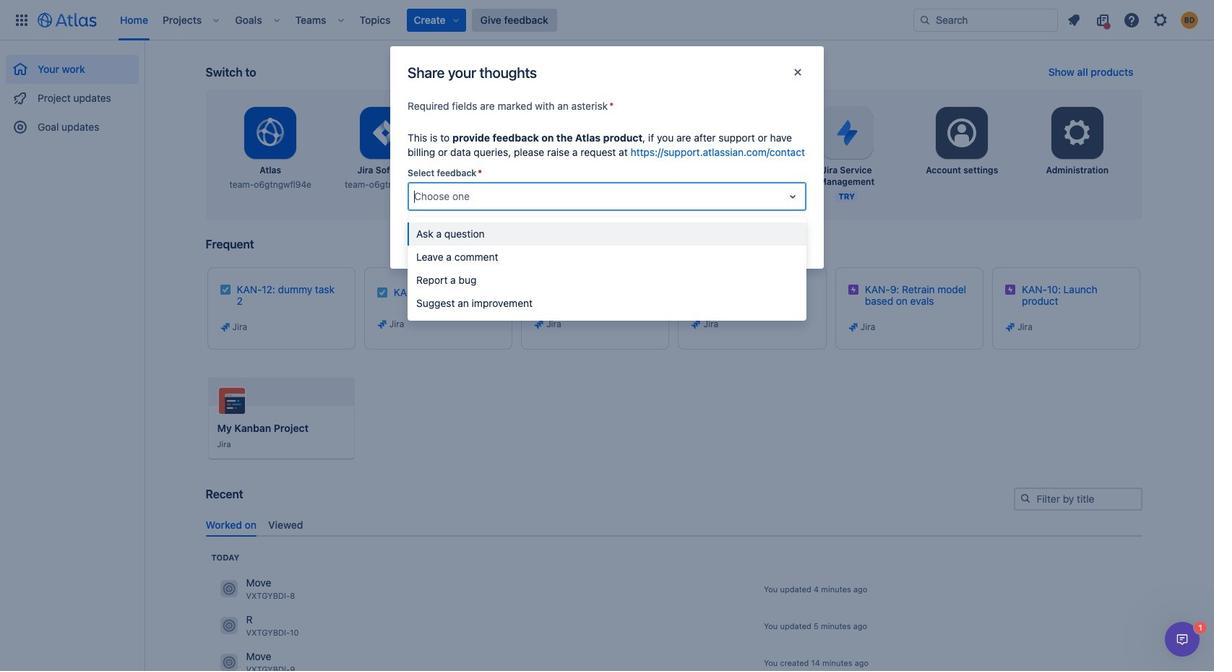Task type: vqa. For each thing, say whether or not it's contained in the screenshot.
HELP IMAGE
yes



Task type: locate. For each thing, give the bounding box(es) containing it.
jira image
[[376, 319, 388, 330], [376, 319, 388, 330], [690, 319, 702, 330], [219, 322, 231, 333], [219, 322, 231, 333], [848, 322, 859, 333], [848, 322, 859, 333], [1005, 322, 1016, 333]]

group
[[6, 40, 139, 146]]

settings image
[[1060, 116, 1095, 150]]

search image
[[919, 14, 931, 26]]

None search field
[[913, 8, 1058, 31]]

close modal image
[[789, 64, 806, 81]]

0 vertical spatial townsquare image
[[220, 617, 237, 635]]

1 townsquare image from the top
[[220, 617, 237, 635]]

heading
[[211, 552, 239, 564]]

tab list
[[200, 513, 1148, 537]]

townsquare image
[[220, 617, 237, 635], [220, 654, 237, 671]]

banner
[[0, 0, 1214, 40]]

None text field
[[414, 189, 417, 204]]

1 vertical spatial townsquare image
[[220, 654, 237, 671]]

jira image
[[533, 319, 545, 330], [533, 319, 545, 330], [690, 319, 702, 330], [1005, 322, 1016, 333]]



Task type: describe. For each thing, give the bounding box(es) containing it.
help image
[[1123, 11, 1140, 29]]

2 townsquare image from the top
[[220, 654, 237, 671]]

Filter by title field
[[1015, 489, 1141, 509]]

open image
[[784, 188, 801, 205]]

townsquare image
[[220, 581, 237, 598]]

top element
[[9, 0, 913, 40]]

Search field
[[913, 8, 1058, 31]]

settings image
[[945, 116, 979, 150]]

search image
[[1019, 493, 1031, 504]]



